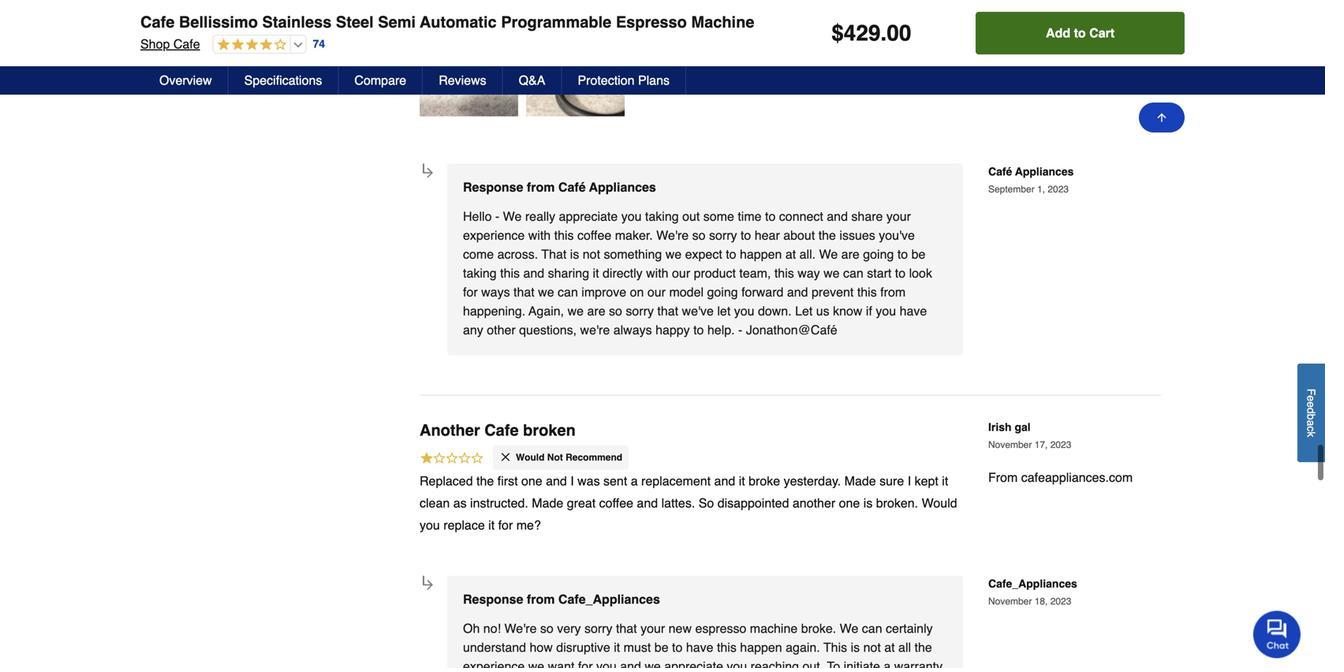 Task type: describe. For each thing, give the bounding box(es) containing it.
certainly
[[886, 621, 933, 636]]

it left broke
[[739, 474, 745, 488]]

you up maker.
[[621, 209, 642, 223]]

gal
[[1015, 421, 1031, 433]]

would inside replaced the first one and i was sent a replacement and it broke yesterday. made sure i kept it clean as instructed. made  great coffee and lattes. so disappointed another one is broken.  would you replace it for me?
[[922, 496, 957, 510]]

automatic
[[420, 13, 497, 31]]

let
[[795, 303, 813, 318]]

broken
[[523, 421, 576, 439]]

1 vertical spatial one
[[839, 496, 860, 510]]

we left expect
[[666, 247, 682, 261]]

d
[[1305, 408, 1318, 414]]

429
[[844, 21, 881, 46]]

it down instructed.
[[488, 518, 495, 532]]

help.
[[707, 322, 735, 337]]

c
[[1305, 426, 1318, 432]]

not inside oh no!   we're so very sorry that your new espresso machine broke. we can certainly understand how disruptive it must be to have this happen again. this is not at all the experience we want for you and we appreciate you reaching out.   to initiate a warran
[[863, 640, 881, 655]]

0 horizontal spatial with
[[528, 228, 551, 242]]

have inside hello - we really appreciate you taking out some time to connect and share your experience with this coffee maker. we're so sorry to hear about the issues you've come across. that is not something we expect to happen at all.   we are going to be taking this and sharing it directly with our product team, this way we can start to look for ways that we can improve on our model going forward and prevent this from happening. again, we are so sorry that we've let you down.  let us know if you have any other questions, we're always happy to help. - jonathon@café
[[900, 303, 927, 318]]

coffee inside hello - we really appreciate you taking out some time to connect and share your experience with this coffee maker. we're so sorry to hear about the issues you've come across. that is not something we expect to happen at all.   we are going to be taking this and sharing it directly with our product team, this way we can start to look for ways that we can improve on our model going forward and prevent this from happening. again, we are so sorry that we've let you down.  let us know if you have any other questions, we're always happy to help. - jonathon@café
[[577, 228, 612, 242]]

1 horizontal spatial cafe_appliances
[[988, 577, 1077, 590]]

we up prevent at the top of the page
[[824, 266, 840, 280]]

you right let
[[734, 303, 754, 318]]

connect
[[779, 209, 823, 223]]

0 horizontal spatial appliances
[[589, 180, 656, 194]]

replacement
[[641, 474, 711, 488]]

forward
[[742, 285, 784, 299]]

shop cafe
[[140, 37, 200, 51]]

0 vertical spatial one
[[521, 474, 542, 488]]

hello
[[463, 209, 492, 223]]

if
[[866, 303, 872, 318]]

protection
[[578, 73, 635, 88]]

1 horizontal spatial so
[[609, 303, 622, 318]]

74
[[313, 38, 325, 50]]

17,
[[1035, 439, 1048, 450]]

disappointed
[[718, 496, 789, 510]]

1 vertical spatial our
[[647, 285, 666, 299]]

hear
[[755, 228, 780, 242]]

replace
[[443, 518, 485, 532]]

cafe bellissimo stainless steel semi automatic programmable espresso machine
[[140, 13, 754, 31]]

appliances inside café appliances september 1, 2023
[[1015, 165, 1074, 178]]

was
[[577, 474, 600, 488]]

across.
[[497, 247, 538, 261]]

we're inside oh no!   we're so very sorry that your new espresso machine broke. we can certainly understand how disruptive it must be to have this happen again. this is not at all the experience we want for you and we appreciate you reaching out.   to initiate a warran
[[504, 621, 537, 636]]

shop
[[140, 37, 170, 51]]

questions,
[[519, 322, 577, 337]]

2023 for gal
[[1050, 439, 1071, 450]]

this up that
[[554, 228, 574, 242]]

a inside button
[[1305, 420, 1318, 426]]

all
[[898, 640, 911, 655]]

2023 for appliances
[[1048, 184, 1069, 195]]

let
[[717, 303, 731, 318]]

improve
[[582, 285, 626, 299]]

1 vertical spatial we
[[819, 247, 838, 261]]

september
[[988, 184, 1035, 195]]

no!
[[483, 621, 501, 636]]

this up if
[[857, 285, 877, 299]]

any
[[463, 322, 483, 337]]

2 horizontal spatial that
[[657, 303, 678, 318]]

to down you've
[[898, 247, 908, 261]]

be inside hello - we really appreciate you taking out some time to connect and share your experience with this coffee maker. we're so sorry to hear about the issues you've come across. that is not something we expect to happen at all.   we are going to be taking this and sharing it directly with our product team, this way we can start to look for ways that we can improve on our model going forward and prevent this from happening. again, we are so sorry that we've let you down.  let us know if you have any other questions, we're always happy to help. - jonathon@café
[[912, 247, 926, 261]]

0 vertical spatial made
[[845, 474, 876, 488]]

out
[[682, 209, 700, 223]]

great
[[567, 496, 596, 510]]

a inside replaced the first one and i was sent a replacement and it broke yesterday. made sure i kept it clean as instructed. made  great coffee and lattes. so disappointed another one is broken.  would you replace it for me?
[[631, 474, 638, 488]]

compare
[[354, 73, 406, 88]]

we up we're
[[568, 303, 584, 318]]

appreciate inside oh no!   we're so very sorry that your new espresso machine broke. we can certainly understand how disruptive it must be to have this happen again. this is not at all the experience we want for you and we appreciate you reaching out.   to initiate a warran
[[664, 659, 723, 668]]

0 horizontal spatial would
[[516, 452, 545, 463]]

broke.
[[801, 621, 836, 636]]

to down "we've"
[[693, 322, 704, 337]]

1 vertical spatial café
[[558, 180, 586, 194]]

add to cart
[[1046, 26, 1115, 40]]

is inside oh no!   we're so very sorry that your new espresso machine broke. we can certainly understand how disruptive it must be to have this happen again. this is not at all the experience we want for you and we appreciate you reaching out.   to initiate a warran
[[851, 640, 860, 655]]

that inside oh no!   we're so very sorry that your new espresso machine broke. we can certainly understand how disruptive it must be to have this happen again. this is not at all the experience we want for you and we appreciate you reaching out.   to initiate a warran
[[616, 621, 637, 636]]

to down the 'time'
[[741, 228, 751, 242]]

that
[[541, 247, 567, 261]]

oh
[[463, 621, 480, 636]]

sharing
[[548, 266, 589, 280]]

yesterday.
[[784, 474, 841, 488]]

other
[[487, 322, 516, 337]]

first
[[498, 474, 518, 488]]

1 horizontal spatial -
[[738, 322, 743, 337]]

programmable
[[501, 13, 612, 31]]

as
[[453, 496, 467, 510]]

ways
[[481, 285, 510, 299]]

0 vertical spatial can
[[843, 266, 864, 280]]

cafe for another
[[484, 421, 519, 439]]

b
[[1305, 414, 1318, 420]]

broke
[[749, 474, 780, 488]]

to inside oh no!   we're so very sorry that your new espresso machine broke. we can certainly understand how disruptive it must be to have this happen again. this is not at all the experience we want for you and we appreciate you reaching out.   to initiate a warran
[[672, 640, 683, 655]]

.
[[881, 21, 887, 46]]

0 vertical spatial -
[[495, 209, 499, 223]]

0 vertical spatial our
[[672, 266, 690, 280]]

espresso
[[695, 621, 746, 636]]

again.
[[786, 640, 820, 655]]

we're inside hello - we really appreciate you taking out some time to connect and share your experience with this coffee maker. we're so sorry to hear about the issues you've come across. that is not something we expect to happen at all.   we are going to be taking this and sharing it directly with our product team, this way we can start to look for ways that we can improve on our model going forward and prevent this from happening. again, we are so sorry that we've let you down.  let us know if you have any other questions, we're always happy to help. - jonathon@café
[[656, 228, 689, 242]]

issues
[[840, 228, 875, 242]]

recommend
[[566, 452, 622, 463]]

2 horizontal spatial sorry
[[709, 228, 737, 242]]

café appliances september 1, 2023
[[988, 165, 1074, 195]]

$ 429 . 00
[[832, 21, 911, 46]]

expect
[[685, 247, 722, 261]]

share
[[851, 209, 883, 223]]

arrow right image
[[420, 577, 436, 592]]

always
[[613, 322, 652, 337]]

would not recommend
[[516, 452, 622, 463]]

directly
[[603, 266, 643, 280]]

the inside hello - we really appreciate you taking out some time to connect and share your experience with this coffee maker. we're so sorry to hear about the issues you've come across. that is not something we expect to happen at all.   we are going to be taking this and sharing it directly with our product team, this way we can start to look for ways that we can improve on our model going forward and prevent this from happening. again, we are so sorry that we've let you down.  let us know if you have any other questions, we're always happy to help. - jonathon@café
[[819, 228, 836, 242]]

new
[[669, 621, 692, 636]]

specifications button
[[228, 66, 339, 95]]

cart
[[1089, 26, 1115, 40]]

team,
[[739, 266, 771, 280]]

about
[[783, 228, 815, 242]]

this
[[824, 640, 847, 655]]

0 horizontal spatial are
[[587, 303, 605, 318]]

a inside oh no!   we're so very sorry that your new espresso machine broke. we can certainly understand how disruptive it must be to have this happen again. this is not at all the experience we want for you and we appreciate you reaching out.   to initiate a warran
[[884, 659, 891, 668]]

k
[[1305, 432, 1318, 437]]

1 e from the top
[[1305, 396, 1318, 402]]

this down across. at the left top of page
[[500, 266, 520, 280]]

https://photos us.bazaarvoice.com/photo/2/cghvdg86y2fmzv9hchbsawfuy2vz/97203b88 3795 57ab ab36 c63a05ed630c image
[[526, 18, 625, 116]]

you inside replaced the first one and i was sent a replacement and it broke yesterday. made sure i kept it clean as instructed. made  great coffee and lattes. so disappointed another one is broken.  would you replace it for me?
[[420, 518, 440, 532]]

it right kept
[[942, 474, 948, 488]]

0 vertical spatial taking
[[645, 209, 679, 223]]

q&a
[[519, 73, 545, 88]]

happen inside oh no!   we're so very sorry that your new espresso machine broke. we can certainly understand how disruptive it must be to have this happen again. this is not at all the experience we want for you and we appreciate you reaching out.   to initiate a warran
[[740, 640, 782, 655]]

it inside oh no!   we're so very sorry that your new espresso machine broke. we can certainly understand how disruptive it must be to have this happen again. this is not at all the experience we want for you and we appreciate you reaching out.   to initiate a warran
[[614, 640, 620, 655]]

from for hello - we really appreciate you taking out some time to connect and share your experience with this coffee maker. we're so sorry to hear about the issues you've come across. that is not something we expect to happen at all.   we are going to be taking this and sharing it directly with our product team, this way we can start to look for ways that we can improve on our model going forward and prevent this from happening. again, we are so sorry that we've let you down.  let us know if you have any other questions, we're always happy to help. - jonathon@café
[[527, 180, 555, 194]]

jonathon@café
[[746, 322, 837, 337]]

the inside replaced the first one and i was sent a replacement and it broke yesterday. made sure i kept it clean as instructed. made  great coffee and lattes. so disappointed another one is broken.  would you replace it for me?
[[476, 474, 494, 488]]

espresso
[[616, 13, 687, 31]]

to left look
[[895, 266, 906, 280]]

1 horizontal spatial sorry
[[626, 303, 654, 318]]

maker.
[[615, 228, 653, 242]]

look
[[909, 266, 932, 280]]

from inside hello - we really appreciate you taking out some time to connect and share your experience with this coffee maker. we're so sorry to hear about the issues you've come across. that is not something we expect to happen at all.   we are going to be taking this and sharing it directly with our product team, this way we can start to look for ways that we can improve on our model going forward and prevent this from happening. again, we are so sorry that we've let you down.  let us know if you have any other questions, we're always happy to help. - jonathon@café
[[880, 285, 906, 299]]

how
[[530, 640, 553, 655]]

0 horizontal spatial we
[[503, 209, 522, 223]]

and left lattes. at bottom
[[637, 496, 658, 510]]

your inside hello - we really appreciate you taking out some time to connect and share your experience with this coffee maker. we're so sorry to hear about the issues you've come across. that is not something we expect to happen at all.   we are going to be taking this and sharing it directly with our product team, this way we can start to look for ways that we can improve on our model going forward and prevent this from happening. again, we are so sorry that we've let you down.  let us know if you have any other questions, we're always happy to help. - jonathon@café
[[886, 209, 911, 223]]

0 horizontal spatial made
[[532, 496, 563, 510]]

instructed.
[[470, 496, 528, 510]]

specifications
[[244, 73, 322, 88]]

you've
[[879, 228, 915, 242]]

so
[[699, 496, 714, 510]]

is inside hello - we really appreciate you taking out some time to connect and share your experience with this coffee maker. we're so sorry to hear about the issues you've come across. that is not something we expect to happen at all.   we are going to be taking this and sharing it directly with our product team, this way we can start to look for ways that we can improve on our model going forward and prevent this from happening. again, we are so sorry that we've let you down.  let us know if you have any other questions, we're always happy to help. - jonathon@café
[[570, 247, 579, 261]]

another cafe broken
[[420, 421, 576, 439]]

1 vertical spatial can
[[558, 285, 578, 299]]

you left reaching
[[727, 659, 747, 668]]

sorry inside oh no!   we're so very sorry that your new espresso machine broke. we can certainly understand how disruptive it must be to have this happen again. this is not at all the experience we want for you and we appreciate you reaching out.   to initiate a warran
[[584, 621, 612, 636]]

your inside oh no!   we're so very sorry that your new espresso machine broke. we can certainly understand how disruptive it must be to have this happen again. this is not at all the experience we want for you and we appreciate you reaching out.   to initiate a warran
[[641, 621, 665, 636]]

f
[[1305, 389, 1318, 396]]

1 vertical spatial cafe_appliances
[[558, 592, 660, 607]]

we down how
[[528, 659, 544, 668]]

this left way
[[774, 266, 794, 280]]

0 vertical spatial that
[[514, 285, 535, 299]]

have inside oh no!   we're so very sorry that your new espresso machine broke. we can certainly understand how disruptive it must be to have this happen again. this is not at all the experience we want for you and we appreciate you reaching out.   to initiate a warran
[[686, 640, 713, 655]]

0 vertical spatial going
[[863, 247, 894, 261]]

1 i from the left
[[570, 474, 574, 488]]

at inside hello - we really appreciate you taking out some time to connect and share your experience with this coffee maker. we're so sorry to hear about the issues you've come across. that is not something we expect to happen at all.   we are going to be taking this and sharing it directly with our product team, this way we can start to look for ways that we can improve on our model going forward and prevent this from happening. again, we are so sorry that we've let you down.  let us know if you have any other questions, we're always happy to help. - jonathon@café
[[785, 247, 796, 261]]

1 horizontal spatial are
[[841, 247, 860, 261]]

out.
[[803, 659, 824, 668]]



Task type: vqa. For each thing, say whether or not it's contained in the screenshot.
chevron down IMAGE within the What if I need additional parts for my disposal installation? button
no



Task type: locate. For each thing, give the bounding box(es) containing it.
0 horizontal spatial taking
[[463, 266, 497, 280]]

so inside oh no!   we're so very sorry that your new espresso machine broke. we can certainly understand how disruptive it must be to have this happen again. this is not at all the experience we want for you and we appreciate you reaching out.   to initiate a warran
[[540, 621, 554, 636]]

again,
[[529, 303, 564, 318]]

to up hear
[[765, 209, 776, 223]]

is inside replaced the first one and i was sent a replacement and it broke yesterday. made sure i kept it clean as instructed. made  great coffee and lattes. so disappointed another one is broken.  would you replace it for me?
[[864, 496, 873, 510]]

be
[[912, 247, 926, 261], [655, 640, 669, 655]]

2023 inside irish gal november 17, 2023
[[1050, 439, 1071, 450]]

0 vertical spatial be
[[912, 247, 926, 261]]

a right the sent
[[631, 474, 638, 488]]

0 horizontal spatial is
[[570, 247, 579, 261]]

our right on
[[647, 285, 666, 299]]

and up disappointed
[[714, 474, 735, 488]]

that up must on the bottom of the page
[[616, 621, 637, 636]]

1 horizontal spatial going
[[863, 247, 894, 261]]

0 vertical spatial experience
[[463, 228, 525, 242]]

i
[[570, 474, 574, 488], [908, 474, 911, 488]]

appreciate down response from café appliances
[[559, 209, 618, 223]]

going up let
[[707, 285, 738, 299]]

a up k
[[1305, 420, 1318, 426]]

response for no!
[[463, 592, 523, 607]]

for inside oh no!   we're so very sorry that your new espresso machine broke. we can certainly understand how disruptive it must be to have this happen again. this is not at all the experience we want for you and we appreciate you reaching out.   to initiate a warran
[[578, 659, 593, 668]]

2 i from the left
[[908, 474, 911, 488]]

0 vertical spatial at
[[785, 247, 796, 261]]

come
[[463, 247, 494, 261]]

cafe for shop
[[173, 37, 200, 51]]

we're up how
[[504, 621, 537, 636]]

1 horizontal spatial would
[[922, 496, 957, 510]]

1 horizontal spatial we're
[[656, 228, 689, 242]]

2 response from the top
[[463, 592, 523, 607]]

irish
[[988, 421, 1012, 433]]

is up sharing
[[570, 247, 579, 261]]

0 vertical spatial response
[[463, 180, 523, 194]]

the inside oh no!   we're so very sorry that your new espresso machine broke. we can certainly understand how disruptive it must be to have this happen again. this is not at all the experience we want for you and we appreciate you reaching out.   to initiate a warran
[[915, 640, 932, 655]]

appliances
[[1015, 165, 1074, 178], [589, 180, 656, 194]]

to
[[1074, 26, 1086, 40], [765, 209, 776, 223], [741, 228, 751, 242], [726, 247, 736, 261], [898, 247, 908, 261], [895, 266, 906, 280], [693, 322, 704, 337], [672, 640, 683, 655]]

i left the was
[[570, 474, 574, 488]]

you down disruptive
[[596, 659, 617, 668]]

https://photos us.bazaarvoice.com/photo/2/cghvdg86y2fmzv9hchbsawfuy2vz/744baefa 1d5f 57ca 96b7 3829dc0bc6ea image
[[420, 18, 518, 116]]

0 vertical spatial from
[[527, 180, 555, 194]]

2 vertical spatial a
[[884, 659, 891, 668]]

so up how
[[540, 621, 554, 636]]

appreciate down new
[[664, 659, 723, 668]]

18,
[[1035, 596, 1048, 607]]

to inside button
[[1074, 26, 1086, 40]]

1 vertical spatial sorry
[[626, 303, 654, 318]]

it up improve
[[593, 266, 599, 280]]

and down not
[[546, 474, 567, 488]]

so up expect
[[692, 228, 706, 242]]

on
[[630, 285, 644, 299]]

1 horizontal spatial the
[[819, 228, 836, 242]]

0 vertical spatial november
[[988, 439, 1032, 450]]

sent
[[603, 474, 627, 488]]

i left kept
[[908, 474, 911, 488]]

0 horizontal spatial cafe_appliances
[[558, 592, 660, 607]]

with down something
[[646, 266, 669, 280]]

for inside replaced the first one and i was sent a replacement and it broke yesterday. made sure i kept it clean as instructed. made  great coffee and lattes. so disappointed another one is broken.  would you replace it for me?
[[498, 518, 513, 532]]

your
[[886, 209, 911, 223], [641, 621, 665, 636]]

are down issues
[[841, 247, 860, 261]]

1 horizontal spatial one
[[839, 496, 860, 510]]

2023 right the 17, in the bottom of the page
[[1050, 439, 1071, 450]]

it inside hello - we really appreciate you taking out some time to connect and share your experience with this coffee maker. we're so sorry to hear about the issues you've come across. that is not something we expect to happen at all.   we are going to be taking this and sharing it directly with our product team, this way we can start to look for ways that we can improve on our model going forward and prevent this from happening. again, we are so sorry that we've let you down.  let us know if you have any other questions, we're always happy to help. - jonathon@café
[[593, 266, 599, 280]]

sorry up disruptive
[[584, 621, 612, 636]]

2 vertical spatial can
[[862, 621, 882, 636]]

coffee inside replaced the first one and i was sent a replacement and it broke yesterday. made sure i kept it clean as instructed. made  great coffee and lattes. so disappointed another one is broken.  would you replace it for me?
[[599, 496, 633, 510]]

café up that
[[558, 180, 586, 194]]

really
[[525, 209, 555, 223]]

response from cafe_appliances
[[463, 592, 660, 607]]

one
[[521, 474, 542, 488], [839, 496, 860, 510]]

replaced the first one and i was sent a replacement and it broke yesterday. made sure i kept it clean as instructed. made  great coffee and lattes. so disappointed another one is broken.  would you replace it for me?
[[420, 474, 957, 532]]

2 vertical spatial for
[[578, 659, 593, 668]]

your up must on the bottom of the page
[[641, 621, 665, 636]]

0 vertical spatial a
[[1305, 420, 1318, 426]]

reviews button
[[423, 66, 503, 95]]

0 horizontal spatial for
[[463, 285, 478, 299]]

1,
[[1037, 184, 1045, 195]]

way
[[798, 266, 820, 280]]

0 horizontal spatial your
[[641, 621, 665, 636]]

2 vertical spatial cafe
[[484, 421, 519, 439]]

0 horizontal spatial a
[[631, 474, 638, 488]]

response for -
[[463, 180, 523, 194]]

1 november from the top
[[988, 439, 1032, 450]]

our
[[672, 266, 690, 280], [647, 285, 666, 299]]

0 horizontal spatial i
[[570, 474, 574, 488]]

from for oh no!   we're so very sorry that your new espresso machine broke. we can certainly understand how disruptive it must be to have this happen again. this is not at all the experience we want for you and we appreciate you reaching out.   to initiate a warran
[[527, 592, 555, 607]]

the left first
[[476, 474, 494, 488]]

kept
[[915, 474, 939, 488]]

0 horizontal spatial the
[[476, 474, 494, 488]]

happen
[[740, 247, 782, 261], [740, 640, 782, 655]]

so down improve
[[609, 303, 622, 318]]

initiate
[[844, 659, 880, 668]]

appliances up 1,
[[1015, 165, 1074, 178]]

we're down "out"
[[656, 228, 689, 242]]

1 horizontal spatial i
[[908, 474, 911, 488]]

2023
[[1048, 184, 1069, 195], [1050, 439, 1071, 450], [1050, 596, 1071, 607]]

we left the "really"
[[503, 209, 522, 223]]

1 vertical spatial for
[[498, 518, 513, 532]]

us
[[816, 303, 830, 318]]

e
[[1305, 396, 1318, 402], [1305, 402, 1318, 408]]

1 vertical spatial response
[[463, 592, 523, 607]]

1 star image
[[420, 451, 484, 468]]

0 horizontal spatial going
[[707, 285, 738, 299]]

appliances up maker.
[[589, 180, 656, 194]]

2 vertical spatial we
[[840, 621, 858, 636]]

f e e d b a c k button
[[1298, 364, 1325, 462]]

0 vertical spatial for
[[463, 285, 478, 299]]

happen inside hello - we really appreciate you taking out some time to connect and share your experience with this coffee maker. we're so sorry to hear about the issues you've come across. that is not something we expect to happen at all.   we are going to be taking this and sharing it directly with our product team, this way we can start to look for ways that we can improve on our model going forward and prevent this from happening. again, we are so sorry that we've let you down.  let us know if you have any other questions, we're always happy to help. - jonathon@café
[[740, 247, 782, 261]]

lattes.
[[661, 496, 695, 510]]

0 vertical spatial sorry
[[709, 228, 737, 242]]

from down start at the right top
[[880, 285, 906, 299]]

0 horizontal spatial we're
[[504, 621, 537, 636]]

we
[[666, 247, 682, 261], [824, 266, 840, 280], [538, 285, 554, 299], [568, 303, 584, 318], [528, 659, 544, 668], [645, 659, 661, 668]]

bellissimo
[[179, 13, 258, 31]]

2 november from the top
[[988, 596, 1032, 607]]

we up this
[[840, 621, 858, 636]]

can up 'initiate'
[[862, 621, 882, 636]]

0 vertical spatial so
[[692, 228, 706, 242]]

that right ways
[[514, 285, 535, 299]]

from
[[527, 180, 555, 194], [880, 285, 906, 299], [527, 592, 555, 607]]

and down across. at the left top of page
[[523, 266, 544, 280]]

cafe up close 'image'
[[484, 421, 519, 439]]

we down must on the bottom of the page
[[645, 659, 661, 668]]

can left start at the right top
[[843, 266, 864, 280]]

1 horizontal spatial our
[[672, 266, 690, 280]]

a
[[1305, 420, 1318, 426], [631, 474, 638, 488], [884, 659, 891, 668]]

1 horizontal spatial made
[[845, 474, 876, 488]]

can inside oh no!   we're so very sorry that your new espresso machine broke. we can certainly understand how disruptive it must be to have this happen again. this is not at all the experience we want for you and we appreciate you reaching out.   to initiate a warran
[[862, 621, 882, 636]]

model
[[669, 285, 704, 299]]

we
[[503, 209, 522, 223], [819, 247, 838, 261], [840, 621, 858, 636]]

are up we're
[[587, 303, 605, 318]]

2023 right 1,
[[1048, 184, 1069, 195]]

arrow up image
[[1156, 111, 1168, 124]]

clean
[[420, 496, 450, 510]]

happen up reaching
[[740, 640, 782, 655]]

0 horizontal spatial be
[[655, 640, 669, 655]]

0 horizontal spatial so
[[540, 621, 554, 636]]

0 horizontal spatial at
[[785, 247, 796, 261]]

1 vertical spatial be
[[655, 640, 669, 655]]

appreciate inside hello - we really appreciate you taking out some time to connect and share your experience with this coffee maker. we're so sorry to hear about the issues you've come across. that is not something we expect to happen at all.   we are going to be taking this and sharing it directly with our product team, this way we can start to look for ways that we can improve on our model going forward and prevent this from happening. again, we are so sorry that we've let you down.  let us know if you have any other questions, we're always happy to help. - jonathon@café
[[559, 209, 618, 223]]

taking down come in the top left of the page
[[463, 266, 497, 280]]

to right add
[[1074, 26, 1086, 40]]

close image
[[499, 451, 512, 463]]

we're
[[580, 322, 610, 337]]

made left "sure"
[[845, 474, 876, 488]]

0 vertical spatial coffee
[[577, 228, 612, 242]]

it left must on the bottom of the page
[[614, 640, 620, 655]]

appreciate
[[559, 209, 618, 223], [664, 659, 723, 668]]

happening.
[[463, 303, 525, 318]]

q&a button
[[503, 66, 562, 95]]

this inside oh no!   we're so very sorry that your new espresso machine broke. we can certainly understand how disruptive it must be to have this happen again. this is not at all the experience we want for you and we appreciate you reaching out.   to initiate a warran
[[717, 640, 737, 655]]

we inside oh no!   we're so very sorry that your new espresso machine broke. we can certainly understand how disruptive it must be to have this happen again. this is not at all the experience we want for you and we appreciate you reaching out.   to initiate a warran
[[840, 621, 858, 636]]

november left 18,
[[988, 596, 1032, 607]]

you right if
[[876, 303, 896, 318]]

taking left "out"
[[645, 209, 679, 223]]

something
[[604, 247, 662, 261]]

1 horizontal spatial not
[[863, 640, 881, 655]]

2 vertical spatial that
[[616, 621, 637, 636]]

2023 inside café appliances september 1, 2023
[[1048, 184, 1069, 195]]

coffee left maker.
[[577, 228, 612, 242]]

cafe right the shop
[[173, 37, 200, 51]]

1 vertical spatial -
[[738, 322, 743, 337]]

cafe_appliances
[[988, 577, 1077, 590], [558, 592, 660, 607]]

another
[[420, 421, 480, 439]]

cafeappliances.com
[[1021, 470, 1133, 485]]

0 vertical spatial is
[[570, 247, 579, 261]]

time
[[738, 209, 762, 223]]

sorry down on
[[626, 303, 654, 318]]

to up product
[[726, 247, 736, 261]]

0 horizontal spatial that
[[514, 285, 535, 299]]

this
[[554, 228, 574, 242], [500, 266, 520, 280], [774, 266, 794, 280], [857, 285, 877, 299], [717, 640, 737, 655]]

the right about
[[819, 228, 836, 242]]

have down new
[[686, 640, 713, 655]]

at
[[785, 247, 796, 261], [884, 640, 895, 655]]

experience down the understand
[[463, 659, 525, 668]]

0 horizontal spatial appreciate
[[559, 209, 618, 223]]

e up b
[[1305, 402, 1318, 408]]

so
[[692, 228, 706, 242], [609, 303, 622, 318], [540, 621, 554, 636]]

1 vertical spatial made
[[532, 496, 563, 510]]

1 vertical spatial taking
[[463, 266, 497, 280]]

happen up team,
[[740, 247, 782, 261]]

can
[[843, 266, 864, 280], [558, 285, 578, 299], [862, 621, 882, 636]]

is up 'initiate'
[[851, 640, 860, 655]]

1 vertical spatial that
[[657, 303, 678, 318]]

experience
[[463, 228, 525, 242], [463, 659, 525, 668]]

1 vertical spatial with
[[646, 266, 669, 280]]

irish gal november 17, 2023
[[988, 421, 1071, 450]]

that up happy
[[657, 303, 678, 318]]

2 horizontal spatial the
[[915, 640, 932, 655]]

disruptive
[[556, 640, 610, 655]]

1 vertical spatial would
[[922, 496, 957, 510]]

add
[[1046, 26, 1070, 40]]

some
[[703, 209, 734, 223]]

coffee
[[577, 228, 612, 242], [599, 496, 633, 510]]

hello - we really appreciate you taking out some time to connect and share your experience with this coffee maker. we're so sorry to hear about the issues you've come across. that is not something we expect to happen at all.   we are going to be taking this and sharing it directly with our product team, this way we can start to look for ways that we can improve on our model going forward and prevent this from happening. again, we are so sorry that we've let you down.  let us know if you have any other questions, we're always happy to help. - jonathon@café
[[463, 209, 932, 337]]

oh no!   we're so very sorry that your new espresso machine broke. we can certainly understand how disruptive it must be to have this happen again. this is not at all the experience we want for you and we appreciate you reaching out.   to initiate a warran
[[463, 621, 945, 668]]

experience inside hello - we really appreciate you taking out some time to connect and share your experience with this coffee maker. we're so sorry to hear about the issues you've come across. that is not something we expect to happen at all.   we are going to be taking this and sharing it directly with our product team, this way we can start to look for ways that we can improve on our model going forward and prevent this from happening. again, we are so sorry that we've let you down.  let us know if you have any other questions, we're always happy to help. - jonathon@café
[[463, 228, 525, 242]]

reaching
[[751, 659, 799, 668]]

product
[[694, 266, 736, 280]]

and up the let
[[787, 285, 808, 299]]

- right hello
[[495, 209, 499, 223]]

with
[[528, 228, 551, 242], [646, 266, 669, 280]]

2 experience from the top
[[463, 659, 525, 668]]

made
[[845, 474, 876, 488], [532, 496, 563, 510]]

0 vertical spatial café
[[988, 165, 1012, 178]]

and inside oh no!   we're so very sorry that your new espresso machine broke. we can certainly understand how disruptive it must be to have this happen again. this is not at all the experience we want for you and we appreciate you reaching out.   to initiate a warran
[[620, 659, 641, 668]]

be inside oh no!   we're so very sorry that your new espresso machine broke. we can certainly understand how disruptive it must be to have this happen again. this is not at all the experience we want for you and we appreciate you reaching out.   to initiate a warran
[[655, 640, 669, 655]]

not inside hello - we really appreciate you taking out some time to connect and share your experience with this coffee maker. we're so sorry to hear about the issues you've come across. that is not something we expect to happen at all.   we are going to be taking this and sharing it directly with our product team, this way we can start to look for ways that we can improve on our model going forward and prevent this from happening. again, we are so sorry that we've let you down.  let us know if you have any other questions, we're always happy to help. - jonathon@café
[[583, 247, 600, 261]]

0 horizontal spatial not
[[583, 247, 600, 261]]

november inside the 'cafe_appliances november 18, 2023'
[[988, 596, 1032, 607]]

2 vertical spatial 2023
[[1050, 596, 1071, 607]]

coffee down the sent
[[599, 496, 633, 510]]

0 horizontal spatial café
[[558, 180, 586, 194]]

semi
[[378, 13, 416, 31]]

november
[[988, 439, 1032, 450], [988, 596, 1032, 607]]

1 vertical spatial have
[[686, 640, 713, 655]]

1 response from the top
[[463, 180, 523, 194]]

november down irish
[[988, 439, 1032, 450]]

chat invite button image
[[1253, 610, 1301, 658]]

2 horizontal spatial for
[[578, 659, 593, 668]]

not up sharing
[[583, 247, 600, 261]]

0 vertical spatial appliances
[[1015, 165, 1074, 178]]

me?
[[516, 518, 541, 532]]

2 e from the top
[[1305, 402, 1318, 408]]

steel
[[336, 13, 374, 31]]

we up again,
[[538, 285, 554, 299]]

response up the no!
[[463, 592, 523, 607]]

you down clean
[[420, 518, 440, 532]]

can down sharing
[[558, 285, 578, 299]]

café inside café appliances september 1, 2023
[[988, 165, 1012, 178]]

response up hello
[[463, 180, 523, 194]]

1 vertical spatial 2023
[[1050, 439, 1071, 450]]

0 horizontal spatial have
[[686, 640, 713, 655]]

from up the "really"
[[527, 180, 555, 194]]

1 vertical spatial at
[[884, 640, 895, 655]]

from up how
[[527, 592, 555, 607]]

1 vertical spatial cafe
[[173, 37, 200, 51]]

add to cart button
[[976, 12, 1185, 54]]

0 vertical spatial we
[[503, 209, 522, 223]]

cafe up the shop
[[140, 13, 175, 31]]

your up you've
[[886, 209, 911, 223]]

for inside hello - we really appreciate you taking out some time to connect and share your experience with this coffee maker. we're so sorry to hear about the issues you've come across. that is not something we expect to happen at all.   we are going to be taking this and sharing it directly with our product team, this way we can start to look for ways that we can improve on our model going forward and prevent this from happening. again, we are so sorry that we've let you down.  let us know if you have any other questions, we're always happy to help. - jonathon@café
[[463, 285, 478, 299]]

00
[[887, 21, 911, 46]]

1 horizontal spatial we
[[819, 247, 838, 261]]

want
[[548, 659, 575, 668]]

would down kept
[[922, 496, 957, 510]]

with down the "really"
[[528, 228, 551, 242]]

would
[[516, 452, 545, 463], [922, 496, 957, 510]]

for down instructed.
[[498, 518, 513, 532]]

we right all.
[[819, 247, 838, 261]]

not up 'initiate'
[[863, 640, 881, 655]]

2 vertical spatial from
[[527, 592, 555, 607]]

2 horizontal spatial so
[[692, 228, 706, 242]]

1 horizontal spatial that
[[616, 621, 637, 636]]

2 vertical spatial so
[[540, 621, 554, 636]]

going
[[863, 247, 894, 261], [707, 285, 738, 299]]

cafe
[[140, 13, 175, 31], [173, 37, 200, 51], [484, 421, 519, 439]]

sure
[[880, 474, 904, 488]]

1 horizontal spatial café
[[988, 165, 1012, 178]]

stainless
[[262, 13, 332, 31]]

experience inside oh no!   we're so very sorry that your new espresso machine broke. we can certainly understand how disruptive it must be to have this happen again. this is not at all the experience we want for you and we appreciate you reaching out.   to initiate a warran
[[463, 659, 525, 668]]

1 horizontal spatial for
[[498, 518, 513, 532]]

1 horizontal spatial is
[[851, 640, 860, 655]]

0 vertical spatial cafe
[[140, 13, 175, 31]]

made up me? at the left bottom
[[532, 496, 563, 510]]

another
[[793, 496, 835, 510]]

response from café appliances
[[463, 180, 656, 194]]

understand
[[463, 640, 526, 655]]

2 vertical spatial sorry
[[584, 621, 612, 636]]

2 horizontal spatial is
[[864, 496, 873, 510]]

0 horizontal spatial one
[[521, 474, 542, 488]]

1 horizontal spatial a
[[884, 659, 891, 668]]

1 horizontal spatial with
[[646, 266, 669, 280]]

and up issues
[[827, 209, 848, 223]]

happy
[[656, 322, 690, 337]]

at inside oh no!   we're so very sorry that your new espresso machine broke. we can certainly understand how disruptive it must be to have this happen again. this is not at all the experience we want for you and we appreciate you reaching out.   to initiate a warran
[[884, 640, 895, 655]]

0 vertical spatial with
[[528, 228, 551, 242]]

2 vertical spatial the
[[915, 640, 932, 655]]

1 horizontal spatial taking
[[645, 209, 679, 223]]

1 vertical spatial going
[[707, 285, 738, 299]]

1 experience from the top
[[463, 228, 525, 242]]

- right help. at right
[[738, 322, 743, 337]]

1 horizontal spatial your
[[886, 209, 911, 223]]

1 vertical spatial not
[[863, 640, 881, 655]]

november inside irish gal november 17, 2023
[[988, 439, 1032, 450]]

1 horizontal spatial appliances
[[1015, 165, 1074, 178]]

0 horizontal spatial our
[[647, 285, 666, 299]]

arrow right image
[[420, 165, 436, 180]]

a right 'initiate'
[[884, 659, 891, 668]]

one right first
[[521, 474, 542, 488]]

at left all.
[[785, 247, 796, 261]]

4.1 stars image
[[213, 38, 287, 52]]

to down new
[[672, 640, 683, 655]]

2023 inside the 'cafe_appliances november 18, 2023'
[[1050, 596, 1071, 607]]

is left broken.
[[864, 496, 873, 510]]

from cafeappliances.com
[[988, 470, 1133, 485]]



